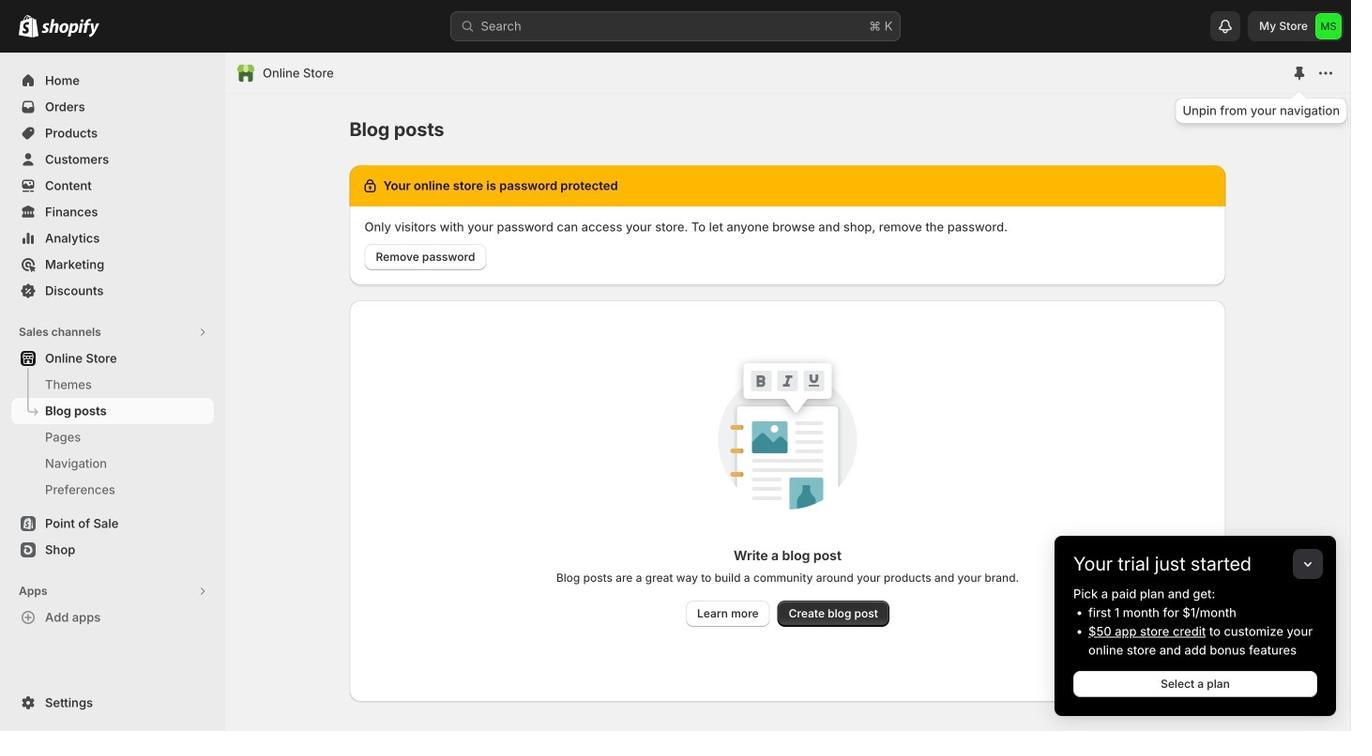 Task type: vqa. For each thing, say whether or not it's contained in the screenshot.
features
no



Task type: locate. For each thing, give the bounding box(es) containing it.
1 horizontal spatial shopify image
[[41, 19, 99, 37]]

shopify image
[[19, 15, 38, 37], [41, 19, 99, 37]]

tooltip
[[1175, 98, 1348, 124]]



Task type: describe. For each thing, give the bounding box(es) containing it.
online store image
[[237, 64, 255, 83]]

my store image
[[1316, 13, 1342, 39]]

0 horizontal spatial shopify image
[[19, 15, 38, 37]]



